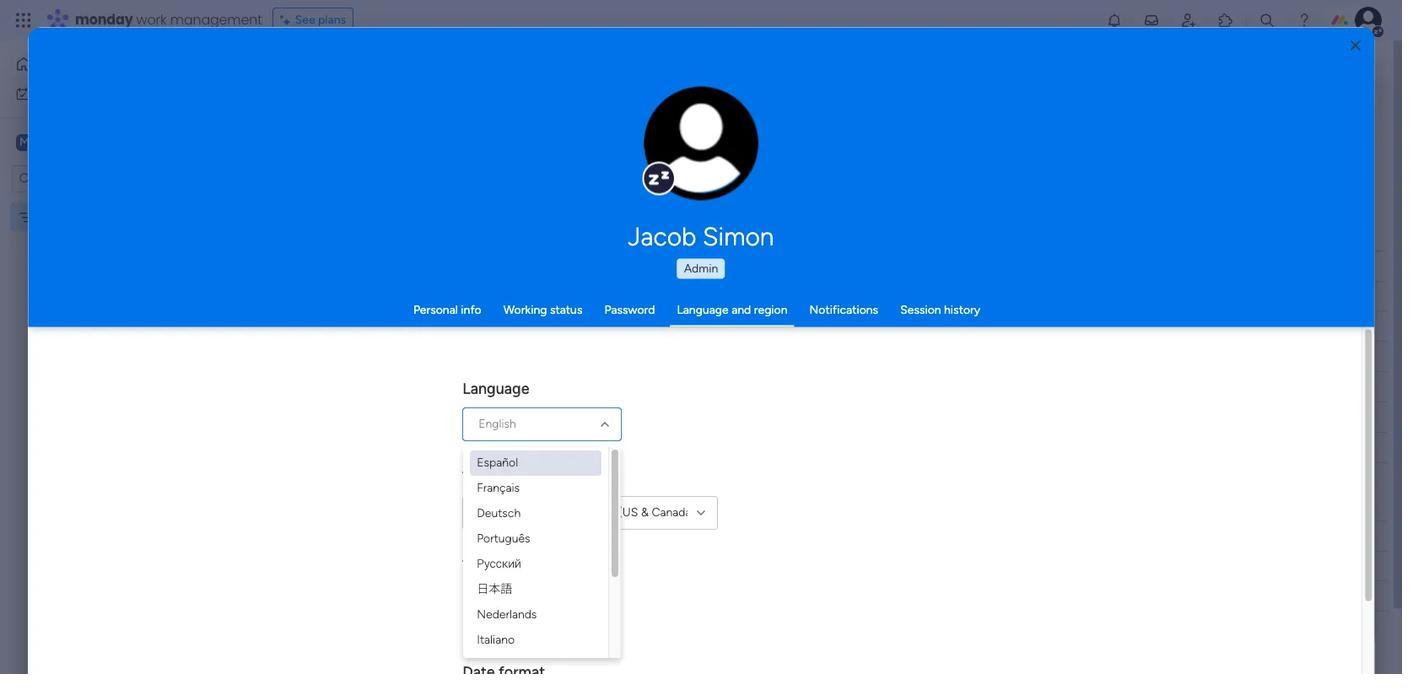 Task type: locate. For each thing, give the bounding box(es) containing it.
change profile picture
[[666, 152, 737, 179]]

(us
[[619, 505, 638, 519]]

2 status from the top
[[713, 529, 747, 543]]

time left (us
[[590, 505, 616, 519]]

time up 日本語
[[463, 556, 496, 575]]

working for working status
[[503, 302, 547, 316]]

management
[[170, 10, 262, 30]]

option
[[0, 202, 215, 205]]

search everything image
[[1259, 12, 1276, 29]]

pacific
[[553, 505, 588, 519]]

0 vertical spatial and
[[562, 94, 581, 108]]

project left 1 at the top left of the page
[[319, 320, 357, 334]]

hours right 24
[[506, 611, 540, 627]]

2 of from the left
[[642, 94, 653, 108]]

1 horizontal spatial of
[[642, 94, 653, 108]]

1 vertical spatial status field
[[709, 527, 751, 546]]

working on it
[[694, 319, 765, 333]]

0 horizontal spatial and
[[562, 94, 581, 108]]

working down language and region link
[[694, 319, 738, 333]]

info
[[461, 302, 482, 316]]

password link
[[605, 302, 655, 316]]

session history
[[900, 302, 981, 316]]

jacob simon
[[628, 221, 774, 251]]

hours for 12 hours
[[504, 586, 538, 601]]

português
[[477, 531, 531, 545]]

0 vertical spatial language
[[677, 302, 729, 316]]

m button
[[12, 128, 168, 157]]

0 horizontal spatial time
[[463, 556, 496, 575]]

jacob
[[628, 221, 697, 251]]

monday
[[75, 10, 133, 30]]

1 vertical spatial hours
[[506, 611, 540, 627]]

08:00)
[[513, 505, 550, 519]]

language and region
[[677, 302, 788, 316]]

1 vertical spatial working
[[694, 319, 738, 333]]

italiano
[[477, 632, 515, 646]]

project left português
[[421, 528, 459, 543]]

12
[[488, 586, 500, 601]]

list box
[[0, 199, 215, 459]]

admin
[[684, 261, 718, 275]]

time format
[[463, 556, 546, 575]]

personal info
[[413, 302, 482, 316]]

plans
[[318, 13, 346, 27]]

language up 'english'
[[463, 379, 530, 397]]

1 horizontal spatial project
[[421, 528, 459, 543]]

0 vertical spatial working
[[503, 302, 547, 316]]

see plans button
[[272, 8, 354, 33]]

session history link
[[900, 302, 981, 316]]

project
[[319, 320, 357, 334], [421, 528, 459, 543]]

1 vertical spatial and
[[732, 302, 751, 316]]

and
[[562, 94, 581, 108], [732, 302, 751, 316]]

timelines
[[511, 94, 559, 108]]

0 horizontal spatial working
[[503, 302, 547, 316]]

Status field
[[709, 257, 751, 276], [709, 527, 751, 546]]

project.
[[366, 94, 407, 108]]

project for project 1
[[319, 320, 357, 334]]

0 horizontal spatial language
[[463, 379, 530, 397]]

0 horizontal spatial of
[[352, 94, 363, 108]]

2 status field from the top
[[709, 527, 751, 546]]

project for project
[[421, 528, 459, 543]]

1 vertical spatial project
[[421, 528, 459, 543]]

hours up nederlands
[[504, 586, 538, 601]]

simon
[[703, 221, 774, 251]]

working left status
[[503, 302, 547, 316]]

picture
[[684, 167, 719, 179]]

of right track
[[642, 94, 653, 108]]

time
[[590, 505, 616, 519], [463, 556, 496, 575]]

and left keep
[[562, 94, 581, 108]]

日本語
[[477, 581, 513, 596]]

0 vertical spatial status
[[713, 259, 747, 273]]

1 horizontal spatial working
[[694, 319, 738, 333]]

manage any type of project. assign owners, set timelines and keep track of where your project stands.
[[258, 94, 797, 108]]

0 horizontal spatial project
[[319, 320, 357, 334]]

working status
[[503, 302, 583, 316]]

jacob simon button
[[469, 221, 933, 251]]

working for working on it
[[694, 319, 738, 333]]

1 vertical spatial language
[[463, 379, 530, 397]]

17
[[854, 320, 864, 333]]

and up on
[[732, 302, 751, 316]]

select product image
[[15, 12, 32, 29]]

status
[[713, 259, 747, 273], [713, 529, 747, 543]]

assign
[[410, 94, 445, 108]]

working
[[503, 302, 547, 316], [694, 319, 738, 333]]

1 horizontal spatial time
[[590, 505, 616, 519]]

keep
[[584, 94, 610, 108]]

of right type
[[352, 94, 363, 108]]

work
[[136, 10, 167, 30]]

0 vertical spatial project
[[319, 320, 357, 334]]

0 vertical spatial status field
[[709, 257, 751, 276]]

where
[[656, 94, 689, 108]]

1 horizontal spatial language
[[677, 302, 729, 316]]

0 vertical spatial hours
[[504, 586, 538, 601]]

password
[[605, 302, 655, 316]]

language and region link
[[677, 302, 788, 316]]

language up working on it
[[677, 302, 729, 316]]

language
[[677, 302, 729, 316], [463, 379, 530, 397]]

0 vertical spatial time
[[590, 505, 616, 519]]

&
[[641, 505, 649, 519]]

sort
[[642, 169, 665, 184]]

1 vertical spatial status
[[713, 529, 747, 543]]

apps image
[[1218, 12, 1234, 29]]

of
[[352, 94, 363, 108], [642, 94, 653, 108]]

hours
[[504, 586, 538, 601], [506, 611, 540, 627]]



Task type: vqa. For each thing, say whether or not it's contained in the screenshot.
working to the top
yes



Task type: describe. For each thing, give the bounding box(es) containing it.
1 status from the top
[[713, 259, 747, 273]]

1 status field from the top
[[709, 257, 751, 276]]

any
[[303, 94, 322, 108]]

it
[[757, 319, 765, 333]]

not started
[[698, 289, 761, 304]]

1 vertical spatial time
[[463, 556, 496, 575]]

see plans
[[295, 13, 346, 27]]

language for language
[[463, 379, 530, 397]]

project
[[718, 94, 757, 108]]

monday work management
[[75, 10, 262, 30]]

see
[[295, 13, 315, 27]]

12 hours
[[488, 586, 538, 601]]

invite members image
[[1180, 12, 1197, 29]]

12 hours button
[[488, 584, 596, 603]]

owner
[[614, 529, 649, 543]]

history
[[944, 302, 981, 316]]

personal
[[413, 302, 458, 316]]

and inside button
[[562, 94, 581, 108]]

nov 17
[[831, 320, 864, 333]]

project 1
[[319, 320, 365, 334]]

inbox image
[[1143, 12, 1160, 29]]

hours for 24 hours
[[506, 611, 540, 627]]

nov
[[831, 320, 851, 333]]

français
[[477, 480, 520, 494]]

1
[[360, 320, 365, 334]]

your
[[692, 94, 715, 108]]

24 hours button
[[488, 610, 574, 629]]

nederlands
[[477, 607, 537, 621]]

owners,
[[448, 94, 489, 108]]

help image
[[1296, 12, 1313, 29]]

close image
[[1351, 39, 1361, 52]]

track
[[613, 94, 639, 108]]

workspace image
[[16, 133, 33, 151]]

1 of from the left
[[352, 94, 363, 108]]

24
[[488, 611, 503, 627]]

hide button
[[680, 163, 742, 190]]

24 hours
[[488, 611, 540, 627]]

sort button
[[615, 163, 675, 190]]

notifications link
[[810, 302, 879, 316]]

not
[[698, 289, 718, 304]]

canada)
[[652, 505, 696, 519]]

timezone
[[463, 467, 529, 486]]

format
[[500, 556, 546, 575]]

hide
[[707, 169, 732, 184]]

stands.
[[759, 94, 797, 108]]

deutsch
[[477, 505, 521, 520]]

change
[[666, 152, 704, 165]]

change profile picture button
[[644, 86, 759, 201]]

on
[[741, 319, 754, 333]]

started
[[721, 289, 761, 304]]

home image
[[15, 56, 32, 73]]

manage
[[258, 94, 300, 108]]

1 horizontal spatial and
[[732, 302, 751, 316]]

status
[[550, 302, 583, 316]]

session
[[900, 302, 941, 316]]

my work image
[[15, 86, 30, 101]]

manage any type of project. assign owners, set timelines and keep track of where your project stands. button
[[256, 91, 822, 111]]

personal info link
[[413, 302, 482, 316]]

notifications image
[[1106, 12, 1123, 29]]

(gmt-
[[479, 505, 513, 519]]

region
[[754, 302, 788, 316]]

working status link
[[503, 302, 583, 316]]

(gmt-08:00) pacific time (us & canada)
[[479, 505, 696, 519]]

profile
[[706, 152, 737, 165]]

type
[[325, 94, 349, 108]]

m
[[19, 135, 29, 149]]

set
[[492, 94, 508, 108]]

notifications
[[810, 302, 879, 316]]

español
[[477, 455, 518, 469]]

Owner field
[[610, 527, 654, 546]]

русский
[[477, 556, 522, 570]]

jacob simon image
[[1355, 7, 1382, 34]]

language for language and region
[[677, 302, 729, 316]]

english
[[479, 416, 516, 430]]



